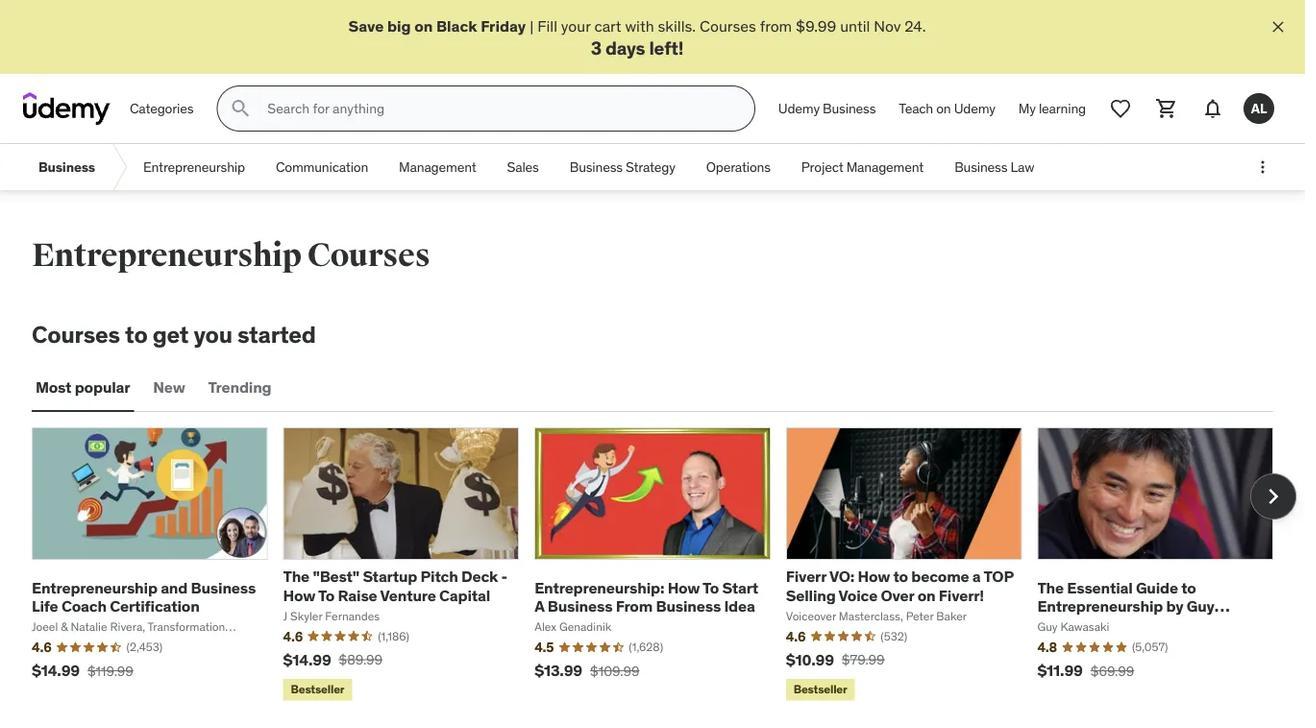 Task type: locate. For each thing, give the bounding box(es) containing it.
entrepreneurship link
[[128, 144, 260, 191]]

0 horizontal spatial to
[[125, 320, 148, 349]]

my learning
[[1019, 100, 1086, 117]]

1 management from the left
[[399, 159, 476, 176]]

business inside udemy business link
[[823, 100, 876, 117]]

2 vertical spatial on
[[918, 586, 936, 605]]

project management
[[802, 159, 924, 176]]

entrepreneurship inside entrepreneurship and business life coach certification
[[32, 578, 157, 598]]

business up project management
[[823, 100, 876, 117]]

business link
[[23, 144, 111, 191]]

1 horizontal spatial udemy
[[954, 100, 996, 117]]

my
[[1019, 100, 1036, 117]]

most
[[36, 377, 71, 397]]

0 horizontal spatial how
[[283, 586, 315, 605]]

2 horizontal spatial how
[[858, 567, 890, 587]]

the up kawasaki
[[1038, 578, 1064, 598]]

certification
[[110, 596, 200, 616]]

sales
[[507, 159, 539, 176]]

business inside business strategy link
[[570, 159, 623, 176]]

management down search for anything text field
[[399, 159, 476, 176]]

on inside fiverr vo: how to become a top selling voice over on fiverr!
[[918, 586, 936, 605]]

0 vertical spatial on
[[414, 16, 433, 36]]

1 horizontal spatial to
[[703, 578, 719, 598]]

al link
[[1236, 86, 1282, 132]]

to right guide
[[1182, 578, 1197, 598]]

communication
[[276, 159, 368, 176]]

to left start
[[703, 578, 719, 598]]

entrepreneurship inside the essential guide to entrepreneurship by guy kawasaki
[[1038, 596, 1163, 616]]

how
[[858, 567, 890, 587], [668, 578, 700, 598], [283, 586, 315, 605]]

black
[[436, 16, 477, 36]]

fill
[[538, 16, 558, 36]]

to left become
[[893, 567, 908, 587]]

2 udemy from the left
[[954, 100, 996, 117]]

carousel element
[[32, 428, 1297, 702]]

business left the "arrow pointing to subcategory menu links" image
[[38, 159, 95, 176]]

0 horizontal spatial the
[[283, 567, 310, 587]]

the inside the essential guide to entrepreneurship by guy kawasaki
[[1038, 578, 1064, 598]]

how right vo:
[[858, 567, 890, 587]]

entrepreneurship for entrepreneurship courses
[[32, 236, 302, 276]]

2 horizontal spatial on
[[936, 100, 951, 117]]

capital
[[439, 586, 490, 605]]

more subcategory menu links image
[[1254, 158, 1273, 177]]

1 horizontal spatial management
[[847, 159, 924, 176]]

wishlist image
[[1109, 97, 1132, 120]]

venture
[[380, 586, 436, 605]]

0 horizontal spatial courses
[[32, 320, 120, 349]]

al
[[1251, 100, 1267, 117]]

on right teach
[[936, 100, 951, 117]]

2 horizontal spatial courses
[[700, 16, 756, 36]]

to left the get
[[125, 320, 148, 349]]

udemy business link
[[767, 86, 888, 132]]

on right over
[[918, 586, 936, 605]]

courses to get you started
[[32, 320, 316, 349]]

to inside the essential guide to entrepreneurship by guy kawasaki
[[1182, 578, 1197, 598]]

on
[[414, 16, 433, 36], [936, 100, 951, 117], [918, 586, 936, 605]]

0 horizontal spatial udemy
[[778, 100, 820, 117]]

to
[[703, 578, 719, 598], [318, 586, 335, 605]]

how inside entrepreneurship: how to start a business from business idea
[[668, 578, 700, 598]]

cart
[[594, 16, 622, 36]]

entrepreneurship and business life coach certification link
[[32, 578, 256, 616]]

your
[[561, 16, 591, 36]]

the for the essential guide to entrepreneurship by guy kawasaki
[[1038, 578, 1064, 598]]

save
[[348, 16, 384, 36]]

business strategy link
[[554, 144, 691, 191]]

courses inside save big on black friday | fill your cart with skills. courses from $9.99 until nov 24. 3 days left!
[[700, 16, 756, 36]]

teach
[[899, 100, 933, 117]]

management right project
[[847, 159, 924, 176]]

arrow pointing to subcategory menu links image
[[111, 144, 128, 191]]

entrepreneurship for entrepreneurship
[[143, 159, 245, 176]]

the inside the "best" startup pitch deck - how to raise venture capital
[[283, 567, 310, 587]]

the "best" startup pitch deck - how to raise venture capital link
[[283, 567, 508, 605]]

entrepreneurship:
[[535, 578, 665, 598]]

learning
[[1039, 100, 1086, 117]]

1 udemy from the left
[[778, 100, 820, 117]]

0 horizontal spatial on
[[414, 16, 433, 36]]

0 horizontal spatial management
[[399, 159, 476, 176]]

teach on udemy link
[[888, 86, 1007, 132]]

a
[[535, 596, 544, 616]]

udemy left 'my'
[[954, 100, 996, 117]]

udemy
[[778, 100, 820, 117], [954, 100, 996, 117]]

1 horizontal spatial the
[[1038, 578, 1064, 598]]

submit search image
[[229, 97, 252, 120]]

-
[[501, 567, 508, 587]]

Search for anything text field
[[264, 92, 731, 125]]

|
[[530, 16, 534, 36]]

to
[[125, 320, 148, 349], [893, 567, 908, 587], [1182, 578, 1197, 598]]

over
[[881, 586, 914, 605]]

business left law
[[955, 159, 1008, 176]]

teach on udemy
[[899, 100, 996, 117]]

0 vertical spatial courses
[[700, 16, 756, 36]]

sales link
[[492, 144, 554, 191]]

fiverr vo: how to become a top selling voice over on fiverr! link
[[786, 567, 1014, 605]]

most popular
[[36, 377, 130, 397]]

business left strategy
[[570, 159, 623, 176]]

to left raise at the bottom left of the page
[[318, 586, 335, 605]]

1 horizontal spatial on
[[918, 586, 936, 605]]

1 vertical spatial on
[[936, 100, 951, 117]]

2 horizontal spatial to
[[1182, 578, 1197, 598]]

udemy up project
[[778, 100, 820, 117]]

how inside fiverr vo: how to become a top selling voice over on fiverr!
[[858, 567, 890, 587]]

on right big
[[414, 16, 433, 36]]

business
[[823, 100, 876, 117], [38, 159, 95, 176], [570, 159, 623, 176], [955, 159, 1008, 176], [191, 578, 256, 598], [548, 596, 613, 616], [656, 596, 721, 616]]

essential
[[1067, 578, 1133, 598]]

coach
[[61, 596, 107, 616]]

to inside fiverr vo: how to become a top selling voice over on fiverr!
[[893, 567, 908, 587]]

how inside the "best" startup pitch deck - how to raise venture capital
[[283, 586, 315, 605]]

how left raise at the bottom left of the page
[[283, 586, 315, 605]]

business strategy
[[570, 159, 676, 176]]

guy
[[1187, 596, 1215, 616]]

2 management from the left
[[847, 159, 924, 176]]

become
[[912, 567, 969, 587]]

popular
[[75, 377, 130, 397]]

skills.
[[658, 16, 696, 36]]

management inside project management link
[[847, 159, 924, 176]]

most popular button
[[32, 364, 134, 410]]

management
[[399, 159, 476, 176], [847, 159, 924, 176]]

entrepreneurship courses
[[32, 236, 430, 276]]

1 horizontal spatial courses
[[307, 236, 430, 276]]

start
[[722, 578, 759, 598]]

the left "best"
[[283, 567, 310, 587]]

entrepreneurship inside 'link'
[[143, 159, 245, 176]]

from
[[760, 16, 792, 36]]

business right a on the bottom left of the page
[[548, 596, 613, 616]]

entrepreneurship for entrepreneurship and business life coach certification
[[32, 578, 157, 598]]

courses
[[700, 16, 756, 36], [307, 236, 430, 276], [32, 320, 120, 349]]

$9.99
[[796, 16, 837, 36]]

business right the and
[[191, 578, 256, 598]]

categories button
[[118, 86, 205, 132]]

1 horizontal spatial how
[[668, 578, 700, 598]]

get
[[153, 320, 189, 349]]

how right from
[[668, 578, 700, 598]]

1 horizontal spatial to
[[893, 567, 908, 587]]

the
[[283, 567, 310, 587], [1038, 578, 1064, 598]]

fiverr
[[786, 567, 827, 587]]

to inside the "best" startup pitch deck - how to raise venture capital
[[318, 586, 335, 605]]

shopping cart with 0 items image
[[1155, 97, 1179, 120]]

0 horizontal spatial to
[[318, 586, 335, 605]]



Task type: describe. For each thing, give the bounding box(es) containing it.
law
[[1011, 159, 1035, 176]]

"best"
[[313, 567, 360, 587]]

management inside "management" link
[[399, 159, 476, 176]]

24.
[[905, 16, 926, 36]]

left!
[[649, 36, 684, 59]]

my learning link
[[1007, 86, 1098, 132]]

project
[[802, 159, 844, 176]]

operations link
[[691, 144, 786, 191]]

1 vertical spatial courses
[[307, 236, 430, 276]]

3
[[591, 36, 602, 59]]

idea
[[724, 596, 755, 616]]

notifications image
[[1202, 97, 1225, 120]]

management link
[[384, 144, 492, 191]]

until
[[840, 16, 870, 36]]

business inside 'business' link
[[38, 159, 95, 176]]

you
[[194, 320, 233, 349]]

new button
[[149, 364, 189, 410]]

business law link
[[939, 144, 1050, 191]]

started
[[237, 320, 316, 349]]

raise
[[338, 586, 377, 605]]

trending button
[[204, 364, 275, 410]]

business left idea
[[656, 596, 721, 616]]

on inside save big on black friday | fill your cart with skills. courses from $9.99 until nov 24. 3 days left!
[[414, 16, 433, 36]]

business law
[[955, 159, 1035, 176]]

the for the "best" startup pitch deck - how to raise venture capital
[[283, 567, 310, 587]]

voice
[[839, 586, 878, 605]]

2 vertical spatial courses
[[32, 320, 120, 349]]

nov
[[874, 16, 901, 36]]

strategy
[[626, 159, 676, 176]]

kawasaki
[[1038, 615, 1106, 635]]

to for the essential guide to entrepreneurship by guy kawasaki
[[1182, 578, 1197, 598]]

the essential guide to entrepreneurship by guy kawasaki link
[[1038, 578, 1230, 635]]

trending
[[208, 377, 272, 397]]

entrepreneurship: how to start a business from business idea
[[535, 578, 759, 616]]

startup
[[363, 567, 417, 587]]

fiverr vo: how to become a top selling voice over on fiverr!
[[786, 567, 1014, 605]]

udemy image
[[23, 92, 111, 125]]

entrepreneurship: how to start a business from business idea link
[[535, 578, 759, 616]]

from
[[616, 596, 653, 616]]

big
[[387, 16, 411, 36]]

to inside entrepreneurship: how to start a business from business idea
[[703, 578, 719, 598]]

to for fiverr vo: how to become a top selling voice over on fiverr!
[[893, 567, 908, 587]]

project management link
[[786, 144, 939, 191]]

udemy business
[[778, 100, 876, 117]]

save big on black friday | fill your cart with skills. courses from $9.99 until nov 24. 3 days left!
[[348, 16, 926, 59]]

communication link
[[260, 144, 384, 191]]

life
[[32, 596, 58, 616]]

business inside business law link
[[955, 159, 1008, 176]]

fiverr!
[[939, 586, 984, 605]]

new
[[153, 377, 185, 397]]

vo:
[[830, 567, 855, 587]]

guide
[[1136, 578, 1178, 598]]

entrepreneurship and business life coach certification
[[32, 578, 256, 616]]

next image
[[1258, 482, 1289, 512]]

close image
[[1269, 17, 1288, 37]]

the essential guide to entrepreneurship by guy kawasaki
[[1038, 578, 1215, 635]]

by
[[1167, 596, 1184, 616]]

and
[[161, 578, 188, 598]]

with
[[625, 16, 654, 36]]

pitch
[[421, 567, 458, 587]]

deck
[[461, 567, 498, 587]]

the "best" startup pitch deck - how to raise venture capital
[[283, 567, 508, 605]]

top
[[984, 567, 1014, 587]]

days
[[606, 36, 645, 59]]

operations
[[706, 159, 771, 176]]

friday
[[481, 16, 526, 36]]

categories
[[130, 100, 194, 117]]

selling
[[786, 586, 836, 605]]

business inside entrepreneurship and business life coach certification
[[191, 578, 256, 598]]

a
[[973, 567, 981, 587]]



Task type: vqa. For each thing, say whether or not it's contained in the screenshot.
THE ENTREPRENEURSHIP: HOW TO START A BUSINESS FROM BUSINESS IDEA at bottom
yes



